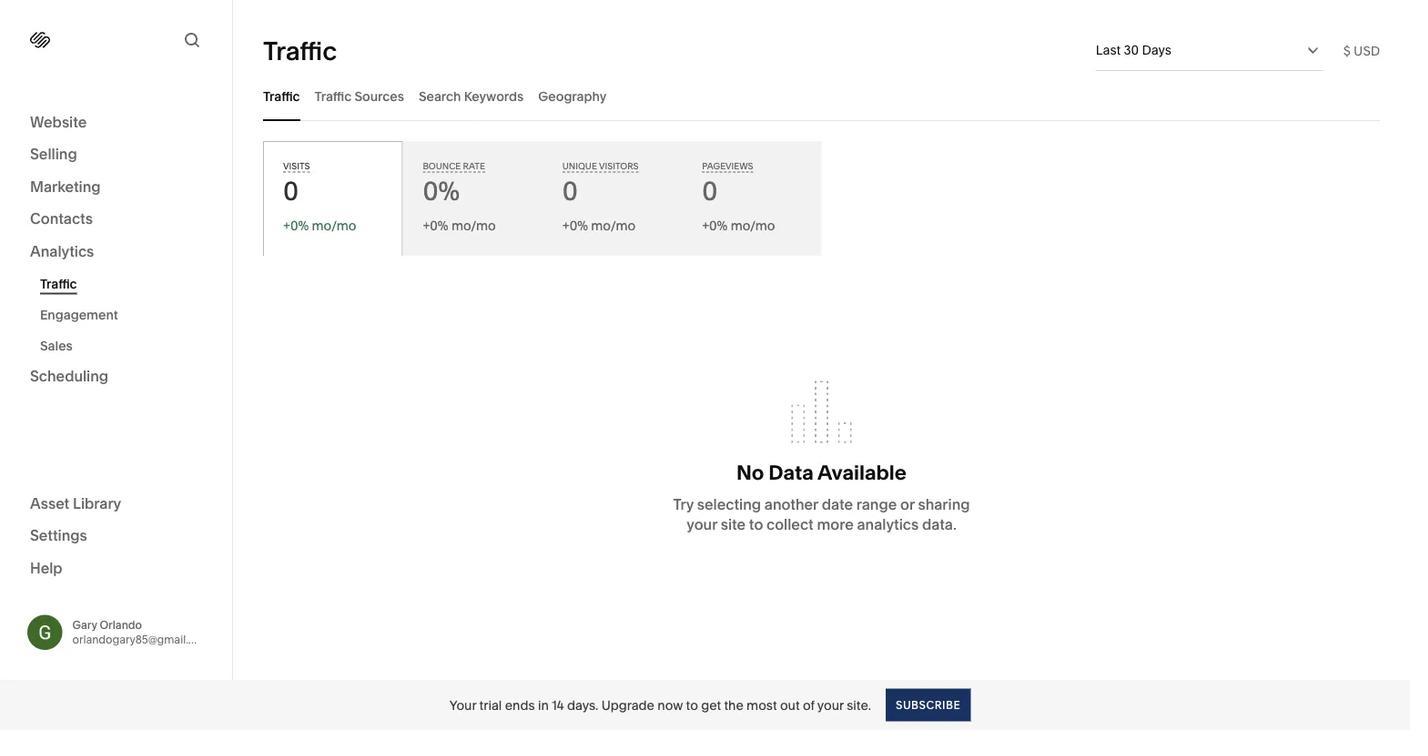 Task type: vqa. For each thing, say whether or not it's contained in the screenshot.
invoicing link
no



Task type: describe. For each thing, give the bounding box(es) containing it.
collect
[[767, 516, 814, 534]]

of
[[803, 698, 815, 713]]

selecting
[[698, 496, 762, 514]]

data
[[769, 460, 814, 485]]

usd
[[1355, 43, 1381, 58]]

14
[[552, 698, 564, 713]]

geography button
[[539, 71, 607, 121]]

last 30 days
[[1096, 42, 1172, 58]]

0% down bounce rate 0% at the top
[[430, 218, 449, 234]]

$
[[1344, 43, 1351, 58]]

orlandogary85@gmail.com
[[72, 633, 212, 647]]

settings link
[[30, 526, 202, 547]]

asset library link
[[30, 494, 202, 515]]

most
[[747, 698, 778, 713]]

no
[[737, 460, 765, 485]]

selling
[[30, 145, 77, 163]]

in
[[538, 698, 549, 713]]

try
[[674, 496, 694, 514]]

search keywords button
[[419, 71, 524, 121]]

marketing link
[[30, 177, 202, 198]]

date
[[822, 496, 854, 514]]

website link
[[30, 112, 202, 133]]

no data available
[[737, 460, 907, 485]]

0 for visits 0 0% mo/mo
[[283, 176, 299, 207]]

scheduling link
[[30, 367, 202, 388]]

contacts link
[[30, 209, 202, 230]]

30
[[1124, 42, 1140, 58]]

contacts
[[30, 210, 93, 228]]

traffic inside button
[[315, 88, 352, 104]]

mo/mo inside 'unique visitors 0 0% mo/mo'
[[591, 218, 636, 234]]

0% for bounce rate 0%
[[423, 176, 460, 207]]

upgrade
[[602, 698, 655, 713]]

trial
[[480, 698, 502, 713]]

scheduling
[[30, 368, 109, 385]]

traffic sources
[[315, 88, 404, 104]]

days
[[1143, 42, 1172, 58]]

traffic sources button
[[315, 71, 404, 121]]

the
[[725, 698, 744, 713]]

keywords
[[464, 88, 524, 104]]

traffic button
[[263, 71, 300, 121]]

0% mo/mo
[[430, 218, 496, 234]]

traffic down analytics
[[40, 276, 77, 291]]

analytics
[[30, 242, 94, 260]]

selling link
[[30, 144, 202, 166]]

engagement
[[40, 307, 118, 322]]

try selecting another date range or sharing your site to collect more analytics data.
[[674, 496, 971, 534]]

search keywords
[[419, 88, 524, 104]]

0% inside 'unique visitors 0 0% mo/mo'
[[570, 218, 588, 234]]

get
[[702, 698, 721, 713]]

sharing
[[919, 496, 971, 514]]

mo/mo inside pageviews 0 0% mo/mo
[[731, 218, 776, 234]]

website
[[30, 113, 87, 131]]

or
[[901, 496, 915, 514]]

days.
[[567, 698, 599, 713]]

available
[[818, 460, 907, 485]]

sales link
[[40, 330, 212, 361]]

out
[[781, 698, 800, 713]]

$ usd
[[1344, 43, 1381, 58]]

analytics
[[858, 516, 919, 534]]

orlando
[[100, 619, 142, 632]]

another
[[765, 496, 819, 514]]



Task type: locate. For each thing, give the bounding box(es) containing it.
0% down bounce
[[423, 176, 460, 207]]

visitors
[[599, 161, 639, 172]]

last
[[1096, 42, 1121, 58]]

0% down visits
[[291, 218, 309, 234]]

help link
[[30, 558, 63, 578]]

0 vertical spatial your
[[687, 516, 718, 534]]

your right of
[[818, 698, 844, 713]]

0
[[283, 176, 299, 207], [563, 176, 578, 207], [702, 176, 718, 207]]

mo/mo inside visits 0 0% mo/mo
[[312, 218, 356, 234]]

pageviews 0 0% mo/mo
[[702, 161, 776, 234]]

0 inside pageviews 0 0% mo/mo
[[702, 176, 718, 207]]

0 horizontal spatial your
[[687, 516, 718, 534]]

2 0 from the left
[[563, 176, 578, 207]]

bounce
[[423, 161, 461, 172]]

site.
[[847, 698, 872, 713]]

more
[[817, 516, 854, 534]]

rate
[[463, 161, 485, 172]]

0%
[[423, 176, 460, 207], [291, 218, 309, 234], [430, 218, 449, 234], [570, 218, 588, 234], [710, 218, 728, 234]]

1 horizontal spatial 0
[[563, 176, 578, 207]]

to inside try selecting another date range or sharing your site to collect more analytics data.
[[750, 516, 764, 534]]

traffic up visits
[[263, 88, 300, 104]]

1 horizontal spatial your
[[818, 698, 844, 713]]

1 horizontal spatial to
[[750, 516, 764, 534]]

data.
[[923, 516, 957, 534]]

0 down unique
[[563, 176, 578, 207]]

0 inside visits 0 0% mo/mo
[[283, 176, 299, 207]]

mo/mo
[[312, 218, 356, 234], [452, 218, 496, 234], [591, 218, 636, 234], [731, 218, 776, 234]]

last 30 days button
[[1096, 30, 1324, 70]]

tab list
[[263, 71, 1381, 121]]

your
[[687, 516, 718, 534], [818, 698, 844, 713]]

subscribe
[[896, 699, 961, 712]]

traffic link
[[40, 268, 212, 299]]

asset
[[30, 495, 69, 512]]

visits 0 0% mo/mo
[[283, 161, 356, 234]]

site
[[721, 516, 746, 534]]

0 for pageviews 0 0% mo/mo
[[702, 176, 718, 207]]

pageviews
[[702, 161, 754, 172]]

your trial ends in 14 days. upgrade now to get the most out of your site.
[[450, 698, 872, 713]]

0% down pageviews at top
[[710, 218, 728, 234]]

bounce rate 0%
[[423, 161, 485, 207]]

tab list containing traffic
[[263, 71, 1381, 121]]

analytics link
[[30, 241, 202, 263]]

visits
[[283, 161, 310, 172]]

0% inside visits 0 0% mo/mo
[[291, 218, 309, 234]]

0 inside 'unique visitors 0 0% mo/mo'
[[563, 176, 578, 207]]

asset library
[[30, 495, 121, 512]]

1 0 from the left
[[283, 176, 299, 207]]

0 horizontal spatial to
[[686, 698, 698, 713]]

sales
[[40, 338, 73, 353]]

0% inside bounce rate 0%
[[423, 176, 460, 207]]

range
[[857, 496, 897, 514]]

traffic up 'traffic' button on the left top of the page
[[263, 35, 337, 66]]

0 vertical spatial to
[[750, 516, 764, 534]]

0% for pageviews 0 0% mo/mo
[[710, 218, 728, 234]]

your
[[450, 698, 477, 713]]

traffic left the sources
[[315, 88, 352, 104]]

0% inside pageviews 0 0% mo/mo
[[710, 218, 728, 234]]

0% for visits 0 0% mo/mo
[[291, 218, 309, 234]]

gary
[[72, 619, 97, 632]]

2 horizontal spatial 0
[[702, 176, 718, 207]]

marketing
[[30, 178, 101, 195]]

settings
[[30, 527, 87, 545]]

library
[[73, 495, 121, 512]]

ends
[[505, 698, 535, 713]]

engagement link
[[40, 299, 212, 330]]

0% down unique
[[570, 218, 588, 234]]

geography
[[539, 88, 607, 104]]

0 down visits
[[283, 176, 299, 207]]

traffic
[[263, 35, 337, 66], [263, 88, 300, 104], [315, 88, 352, 104], [40, 276, 77, 291]]

1 vertical spatial your
[[818, 698, 844, 713]]

0 horizontal spatial 0
[[283, 176, 299, 207]]

subscribe button
[[886, 689, 971, 722]]

1 vertical spatial to
[[686, 698, 698, 713]]

your inside try selecting another date range or sharing your site to collect more analytics data.
[[687, 516, 718, 534]]

2 mo/mo from the left
[[452, 218, 496, 234]]

search
[[419, 88, 461, 104]]

to right site
[[750, 516, 764, 534]]

unique
[[563, 161, 597, 172]]

to
[[750, 516, 764, 534], [686, 698, 698, 713]]

help
[[30, 559, 63, 577]]

sources
[[355, 88, 404, 104]]

1 mo/mo from the left
[[312, 218, 356, 234]]

to left "get" at bottom
[[686, 698, 698, 713]]

gary orlando orlandogary85@gmail.com
[[72, 619, 212, 647]]

4 mo/mo from the left
[[731, 218, 776, 234]]

0 down pageviews at top
[[702, 176, 718, 207]]

3 mo/mo from the left
[[591, 218, 636, 234]]

unique visitors 0 0% mo/mo
[[563, 161, 639, 234]]

3 0 from the left
[[702, 176, 718, 207]]

now
[[658, 698, 683, 713]]

your down try
[[687, 516, 718, 534]]



